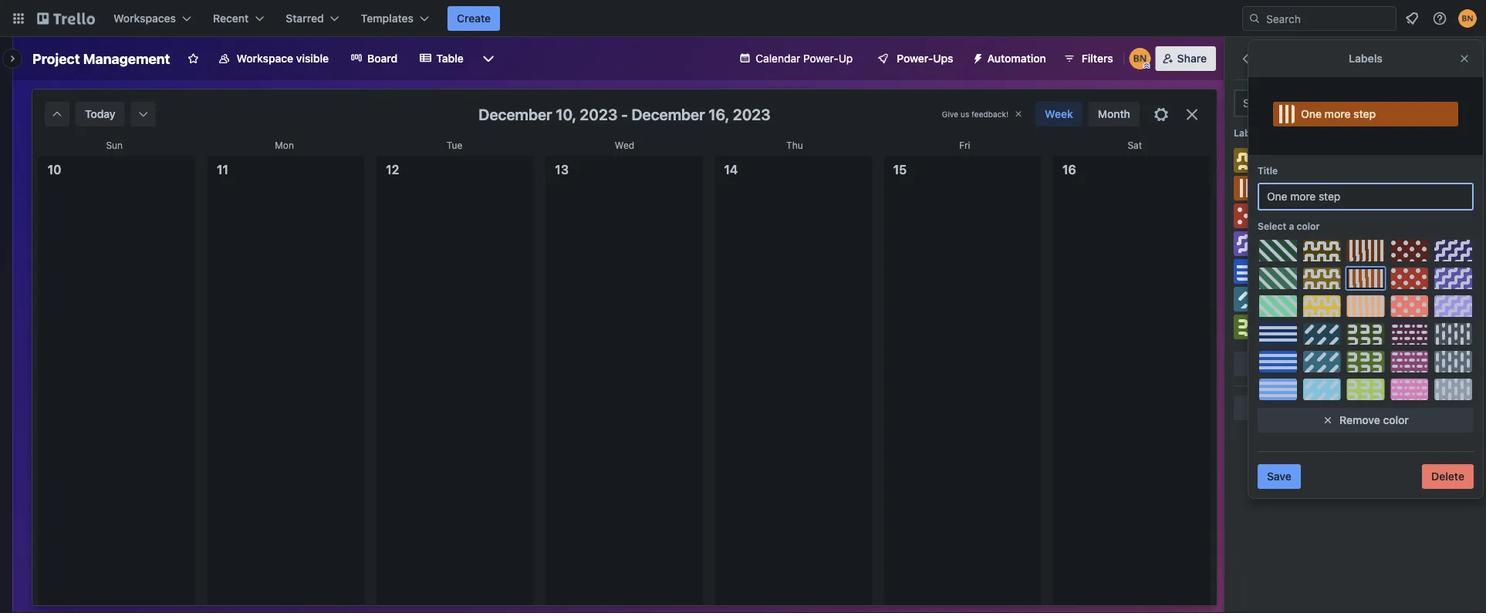Task type: locate. For each thing, give the bounding box(es) containing it.
2023 right 16, at top
[[733, 105, 771, 123]]

1 horizontal spatial 2023
[[733, 105, 771, 123]]

design
[[1262, 237, 1297, 250]]

1 horizontal spatial a
[[1346, 358, 1352, 370]]

1 power- from the left
[[804, 52, 839, 65]]

december left the 10, at left
[[479, 105, 552, 123]]

mode
[[1409, 402, 1438, 414]]

0 horizontal spatial one
[[1262, 182, 1283, 195]]

workspaces button
[[104, 6, 201, 31]]

one up 'request'
[[1301, 108, 1322, 120]]

0 vertical spatial step
[[1354, 108, 1376, 120]]

1 horizontal spatial sm image
[[136, 107, 151, 122]]

10
[[48, 162, 61, 177]]

more
[[1325, 108, 1351, 120], [1286, 182, 1312, 195]]

1 horizontal spatial step
[[1354, 108, 1376, 120]]

0 horizontal spatial sm image
[[49, 107, 65, 122]]

0 horizontal spatial a
[[1289, 221, 1295, 232]]

trello
[[1262, 293, 1290, 306]]

delete
[[1432, 470, 1465, 483]]

color: blue, title: "product marketing" element
[[1234, 259, 1450, 284]]

1 vertical spatial one
[[1262, 182, 1283, 195]]

0 vertical spatial a
[[1289, 221, 1295, 232]]

one more step down copy request at the top
[[1262, 182, 1337, 195]]

None text field
[[1258, 183, 1474, 211]]

color: purple, title: "design team" element
[[1234, 232, 1450, 256]]

back to home image
[[37, 6, 95, 31]]

color inside button
[[1384, 414, 1409, 427]]

2023
[[580, 105, 618, 123], [733, 105, 771, 123]]

board link
[[341, 46, 407, 71]]

0 horizontal spatial ben nelson (bennelson96) image
[[1130, 48, 1151, 69]]

share
[[1178, 52, 1207, 65]]

one
[[1301, 108, 1322, 120], [1262, 182, 1283, 195]]

calendar
[[756, 52, 801, 65]]

10,
[[556, 105, 576, 123]]

board
[[368, 52, 398, 65]]

a left the new
[[1346, 358, 1352, 370]]

power- right calendar
[[804, 52, 839, 65]]

color
[[1297, 221, 1320, 232], [1384, 414, 1409, 427]]

ben nelson (bennelson96) image
[[1459, 9, 1477, 28], [1130, 48, 1151, 69]]

color left mode
[[1384, 414, 1409, 427]]

delete button
[[1423, 465, 1474, 489]]

sm image right today 'button'
[[136, 107, 151, 122]]

step up color: yellow, title: "copy request" element
[[1354, 108, 1376, 120]]

1 horizontal spatial december
[[632, 105, 705, 123]]

step
[[1354, 108, 1376, 120], [1315, 182, 1337, 195]]

0 vertical spatial create
[[457, 12, 491, 25]]

2 power- from the left
[[897, 52, 933, 65]]

0 vertical spatial color
[[1297, 221, 1320, 232]]

automation button
[[966, 46, 1056, 71]]

primary element
[[0, 0, 1487, 37]]

create inside primary element
[[457, 12, 491, 25]]

search image
[[1249, 12, 1261, 25]]

0 horizontal spatial 2023
[[580, 105, 618, 123]]

this member is an admin of this board. image
[[1144, 63, 1151, 69]]

12
[[386, 162, 399, 177]]

1 horizontal spatial power-
[[897, 52, 933, 65]]

table link
[[410, 46, 473, 71]]

design team
[[1262, 237, 1328, 250]]

1 vertical spatial more
[[1286, 182, 1312, 195]]

color: orange, title: "one more step" element down color: yellow, title: "copy request" element
[[1234, 176, 1450, 201]]

power-
[[804, 52, 839, 65], [897, 52, 933, 65]]

1 horizontal spatial color
[[1384, 414, 1409, 427]]

0 horizontal spatial power-
[[804, 52, 839, 65]]

13
[[555, 162, 569, 177]]

tip
[[1293, 293, 1309, 306]]

create
[[457, 12, 491, 25], [1309, 358, 1343, 370]]

power- left sm icon
[[897, 52, 933, 65]]

visible
[[296, 52, 329, 65]]

1 vertical spatial create
[[1309, 358, 1343, 370]]

0 vertical spatial one more step
[[1301, 108, 1376, 120]]

create a new label button
[[1234, 352, 1477, 377]]

starred
[[286, 12, 324, 25]]

power- inside calendar power-up link
[[804, 52, 839, 65]]

open information menu image
[[1433, 11, 1448, 26]]

disable colorblind friendly mode
[[1273, 402, 1438, 414]]

more up color: yellow, title: "copy request" element
[[1325, 108, 1351, 120]]

share button
[[1156, 46, 1216, 71]]

a inside button
[[1346, 358, 1352, 370]]

color: orange, title: "one more step" element up color: yellow, title: "copy request" element
[[1274, 102, 1459, 127]]

2 2023 from the left
[[733, 105, 771, 123]]

star or unstar board image
[[187, 52, 200, 65]]

month button
[[1089, 102, 1140, 127]]

a
[[1289, 221, 1295, 232], [1346, 358, 1352, 370]]

save button
[[1258, 465, 1301, 489]]

1 2023 from the left
[[580, 105, 618, 123]]

select a color
[[1258, 221, 1320, 232]]

friendly
[[1368, 402, 1407, 414]]

0 horizontal spatial step
[[1315, 182, 1337, 195]]

0 notifications image
[[1403, 9, 1422, 28]]

product
[[1262, 265, 1302, 278]]

create up 'customize views' icon
[[457, 12, 491, 25]]

project management
[[32, 50, 170, 67]]

Board name text field
[[25, 46, 178, 71]]

1 vertical spatial color: orange, title: "one more step" element
[[1234, 176, 1450, 201]]

mon
[[275, 140, 294, 151]]

2023 left -
[[580, 105, 618, 123]]

create for create
[[457, 12, 491, 25]]

0 horizontal spatial december
[[479, 105, 552, 123]]

select
[[1258, 221, 1287, 232]]

recent
[[213, 12, 249, 25]]

1 sm image from the left
[[49, 107, 65, 122]]

templates button
[[352, 6, 438, 31]]

1 horizontal spatial ben nelson (bennelson96) image
[[1459, 9, 1477, 28]]

0 vertical spatial ben nelson (bennelson96) image
[[1459, 9, 1477, 28]]

color: orange, title: "one more step" element
[[1274, 102, 1459, 127], [1234, 176, 1450, 201]]

one down title at the top right of page
[[1262, 182, 1283, 195]]

sm image left today 'button'
[[49, 107, 65, 122]]

color: red, title: "priority" element
[[1234, 204, 1450, 228]]

step down 'request'
[[1315, 182, 1337, 195]]

marketing
[[1305, 265, 1357, 278]]

ben nelson (bennelson96) image right filters
[[1130, 48, 1151, 69]]

ups
[[933, 52, 954, 65]]

create left the new
[[1309, 358, 1343, 370]]

ben nelson (bennelson96) image right open information menu icon
[[1459, 9, 1477, 28]]

sun
[[106, 140, 123, 151]]

0 horizontal spatial create
[[457, 12, 491, 25]]

fri
[[960, 140, 971, 151]]

one more step
[[1301, 108, 1376, 120], [1262, 182, 1337, 195]]

1 horizontal spatial one
[[1301, 108, 1322, 120]]

calendar power-up
[[756, 52, 853, 65]]

0 vertical spatial one
[[1301, 108, 1322, 120]]

more down copy request at the top
[[1286, 182, 1312, 195]]

0 vertical spatial more
[[1325, 108, 1351, 120]]

label
[[1378, 358, 1403, 370]]

1 vertical spatial color
[[1384, 414, 1409, 427]]

save
[[1267, 470, 1292, 483]]

11
[[217, 162, 229, 177]]

1 horizontal spatial create
[[1309, 358, 1343, 370]]

1 vertical spatial a
[[1346, 358, 1352, 370]]

feedback!
[[972, 110, 1009, 118]]

sm image
[[49, 107, 65, 122], [136, 107, 151, 122]]

16
[[1063, 162, 1077, 177]]

1 vertical spatial step
[[1315, 182, 1337, 195]]

color up team
[[1297, 221, 1320, 232]]

create for create a new label
[[1309, 358, 1343, 370]]

new
[[1354, 358, 1376, 370]]

december
[[479, 105, 552, 123], [632, 105, 705, 123]]

us
[[961, 110, 970, 118]]

one more step up color: yellow, title: "copy request" element
[[1301, 108, 1376, 120]]

give us feedback! link
[[942, 110, 1009, 118]]

labels
[[1337, 51, 1375, 66], [1349, 52, 1383, 65], [1234, 127, 1264, 138]]

2 december from the left
[[632, 105, 705, 123]]

december right -
[[632, 105, 705, 123]]

disable colorblind friendly mode button
[[1234, 396, 1477, 421]]

a up design team
[[1289, 221, 1295, 232]]

workspace visible
[[237, 52, 329, 65]]

Search labels… text field
[[1234, 90, 1477, 117]]

power- inside power-ups button
[[897, 52, 933, 65]]

halp
[[1262, 321, 1285, 333]]

power-ups button
[[866, 46, 963, 71]]

0 horizontal spatial more
[[1286, 182, 1312, 195]]

starred button
[[277, 6, 349, 31]]



Task type: describe. For each thing, give the bounding box(es) containing it.
color: sky, title: "trello tip" element
[[1234, 287, 1450, 312]]

color: yellow, title: "copy request" element
[[1234, 148, 1450, 173]]

tue
[[447, 140, 463, 151]]

table
[[436, 52, 464, 65]]

1 vertical spatial one more step
[[1262, 182, 1337, 195]]

14
[[724, 162, 738, 177]]

15
[[893, 162, 907, 177]]

remove color button
[[1258, 408, 1474, 433]]

workspace
[[237, 52, 293, 65]]

remove color
[[1340, 414, 1409, 427]]

color: lime, title: "halp" element
[[1234, 315, 1450, 340]]

1 horizontal spatial more
[[1325, 108, 1351, 120]]

calendar power-up link
[[730, 46, 862, 71]]

copy
[[1262, 154, 1288, 167]]

create a new label
[[1309, 358, 1403, 370]]

team
[[1300, 237, 1328, 250]]

request
[[1291, 154, 1333, 167]]

disable
[[1273, 402, 1311, 414]]

filters button
[[1059, 46, 1118, 71]]

thu
[[787, 140, 803, 151]]

Search field
[[1261, 7, 1396, 30]]

0 horizontal spatial color
[[1297, 221, 1320, 232]]

customize views image
[[481, 51, 496, 66]]

trello tip
[[1262, 293, 1309, 306]]

wed
[[615, 140, 635, 151]]

one for topmost color: orange, title: "one more step" element
[[1301, 108, 1322, 120]]

-
[[621, 105, 628, 123]]

one for bottom color: orange, title: "one more step" element
[[1262, 182, 1283, 195]]

1 december from the left
[[479, 105, 552, 123]]

recent button
[[204, 6, 273, 31]]

0 vertical spatial color: orange, title: "one more step" element
[[1274, 102, 1459, 127]]

create button
[[448, 6, 500, 31]]

remove
[[1340, 414, 1381, 427]]

filters
[[1082, 52, 1114, 65]]

title
[[1258, 165, 1278, 176]]

a for create
[[1346, 358, 1352, 370]]

sat
[[1128, 140, 1142, 151]]

project
[[32, 50, 80, 67]]

2 sm image from the left
[[136, 107, 151, 122]]

power-ups
[[897, 52, 954, 65]]

colorblind
[[1314, 402, 1365, 414]]

close popover image
[[1459, 52, 1471, 65]]

16,
[[709, 105, 730, 123]]

month
[[1098, 108, 1131, 120]]

today button
[[76, 102, 125, 127]]

copy request
[[1262, 154, 1333, 167]]

give
[[942, 110, 959, 118]]

up
[[839, 52, 853, 65]]

sm image
[[966, 46, 988, 68]]

1 vertical spatial ben nelson (bennelson96) image
[[1130, 48, 1151, 69]]

a for select
[[1289, 221, 1295, 232]]

management
[[83, 50, 170, 67]]

product marketing
[[1262, 265, 1357, 278]]

today
[[85, 108, 116, 120]]

automation
[[988, 52, 1046, 65]]

workspace visible button
[[209, 46, 338, 71]]

templates
[[361, 12, 414, 25]]

december 10, 2023 - december 16, 2023
[[479, 105, 771, 123]]

priority
[[1262, 210, 1299, 222]]

give us feedback!
[[942, 110, 1009, 118]]

workspaces
[[113, 12, 176, 25]]



Task type: vqa. For each thing, say whether or not it's contained in the screenshot.
Color: orange, title: "One more step" element
yes



